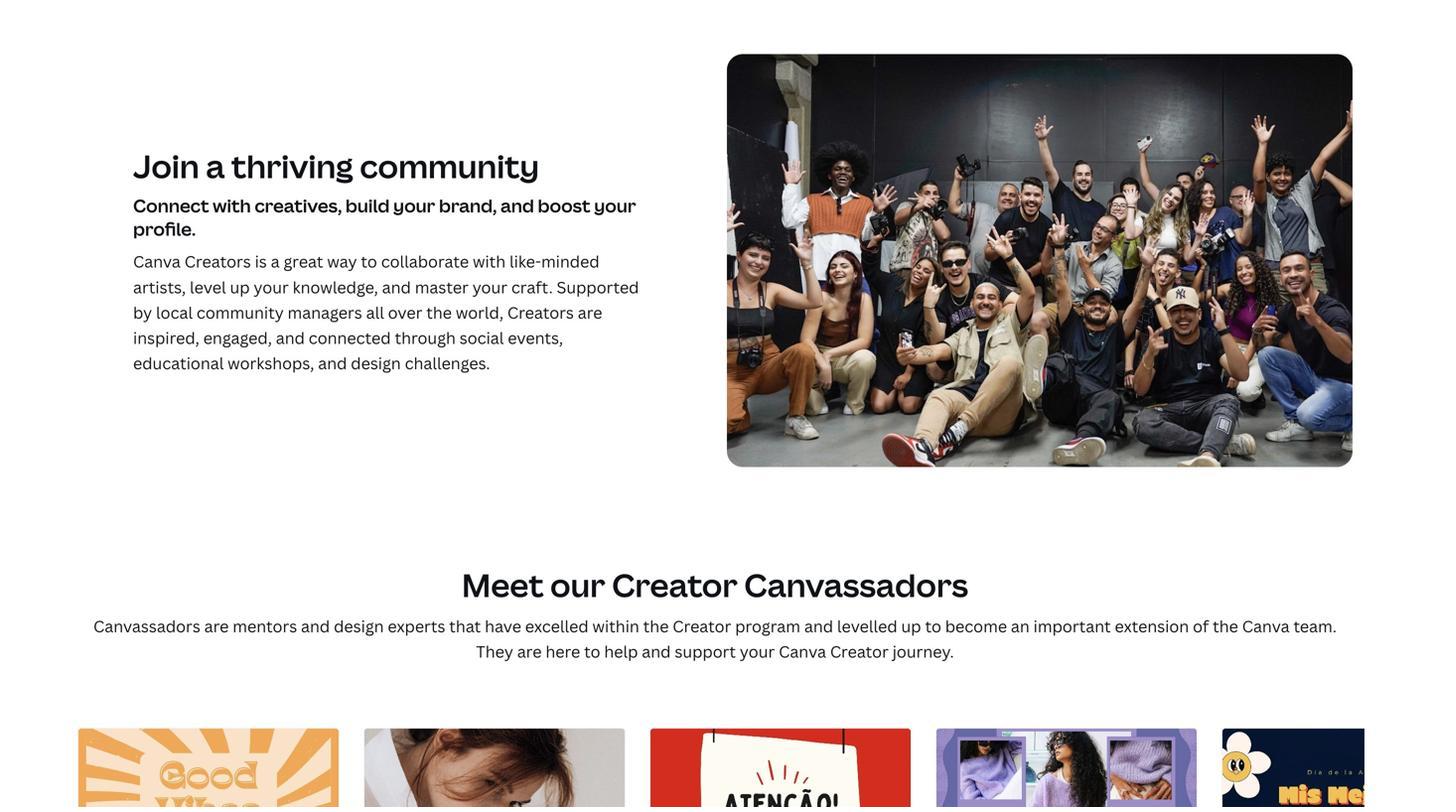 Task type: locate. For each thing, give the bounding box(es) containing it.
creators up level
[[185, 251, 251, 273]]

0 vertical spatial canvassadors
[[745, 564, 969, 607]]

up right level
[[230, 277, 250, 298]]

an
[[1012, 616, 1030, 637]]

canva left team.
[[1243, 616, 1290, 637]]

they
[[476, 642, 514, 663]]

creators up events,
[[508, 302, 574, 323]]

your down program
[[740, 642, 775, 663]]

and right mentors
[[301, 616, 330, 637]]

and down connected
[[318, 353, 347, 374]]

up up journey.
[[902, 616, 922, 637]]

creator up within
[[612, 564, 738, 607]]

supported
[[557, 277, 639, 298]]

1 horizontal spatial creators
[[508, 302, 574, 323]]

canva
[[133, 251, 181, 273], [1243, 616, 1290, 637], [779, 642, 827, 663]]

craft.
[[512, 277, 553, 298]]

challenges.
[[405, 353, 490, 374]]

1 horizontal spatial to
[[584, 642, 601, 663]]

1 horizontal spatial up
[[902, 616, 922, 637]]

0 vertical spatial up
[[230, 277, 250, 298]]

build
[[346, 194, 390, 218]]

are left mentors
[[204, 616, 229, 637]]

here
[[546, 642, 581, 663]]

meet
[[462, 564, 544, 607]]

your right build
[[394, 194, 436, 218]]

with left like- in the left of the page
[[473, 251, 506, 273]]

2 vertical spatial are
[[517, 642, 542, 663]]

have
[[485, 616, 522, 637]]

local
[[156, 302, 193, 323]]

with right the connect
[[213, 194, 251, 218]]

1 vertical spatial are
[[204, 616, 229, 637]]

are
[[578, 302, 603, 323], [204, 616, 229, 637], [517, 642, 542, 663]]

up
[[230, 277, 250, 298], [902, 616, 922, 637]]

managers
[[288, 302, 362, 323]]

level
[[190, 277, 226, 298]]

0 horizontal spatial with
[[213, 194, 251, 218]]

like-
[[510, 251, 542, 273]]

educational
[[133, 353, 224, 374]]

design left experts
[[334, 616, 384, 637]]

1 vertical spatial creator
[[673, 616, 732, 637]]

0 vertical spatial to
[[361, 251, 377, 273]]

and up over
[[382, 277, 411, 298]]

2 horizontal spatial to
[[926, 616, 942, 637]]

collaborate
[[381, 251, 469, 273]]

0 vertical spatial are
[[578, 302, 603, 323]]

community up engaged,
[[197, 302, 284, 323]]

0 horizontal spatial canvassadors
[[93, 616, 201, 637]]

2 vertical spatial to
[[584, 642, 601, 663]]

are left here
[[517, 642, 542, 663]]

a
[[206, 144, 225, 188], [271, 251, 280, 273]]

design
[[351, 353, 401, 374], [334, 616, 384, 637]]

0 vertical spatial with
[[213, 194, 251, 218]]

community
[[360, 144, 540, 188], [197, 302, 284, 323]]

up inside 'meet our creator canvassadors canvassadors are mentors and design experts that have excelled within the creator program and levelled up to become an important extension of the canva team. they are here to help and support your canva creator journey.'
[[902, 616, 922, 637]]

0 horizontal spatial are
[[204, 616, 229, 637]]

0 horizontal spatial to
[[361, 251, 377, 273]]

0 vertical spatial creators
[[185, 251, 251, 273]]

are inside join a thriving community connect with creatives, build your brand, and boost your profile. canva creators is a great way to collaborate with like-minded artists, level up your knowledge, and master your craft. supported by local community managers all over the world, creators are inspired, engaged, and connected through social events, educational workshops, and design challenges.
[[578, 302, 603, 323]]

a right is on the top left
[[271, 251, 280, 273]]

1 vertical spatial design
[[334, 616, 384, 637]]

1 vertical spatial a
[[271, 251, 280, 273]]

program
[[736, 616, 801, 637]]

0 vertical spatial a
[[206, 144, 225, 188]]

and left levelled
[[805, 616, 834, 637]]

creator
[[612, 564, 738, 607], [673, 616, 732, 637], [831, 642, 889, 663]]

and
[[501, 194, 534, 218], [382, 277, 411, 298], [276, 327, 305, 349], [318, 353, 347, 374], [301, 616, 330, 637], [805, 616, 834, 637], [642, 642, 671, 663]]

with
[[213, 194, 251, 218], [473, 251, 506, 273]]

thriving
[[231, 144, 353, 188]]

to left help
[[584, 642, 601, 663]]

the down master
[[426, 302, 452, 323]]

are down supported
[[578, 302, 603, 323]]

2 vertical spatial canva
[[779, 642, 827, 663]]

canvassadors
[[745, 564, 969, 607], [93, 616, 201, 637]]

2 vertical spatial creator
[[831, 642, 889, 663]]

your
[[394, 194, 436, 218], [594, 194, 636, 218], [254, 277, 289, 298], [473, 277, 508, 298], [740, 642, 775, 663]]

2 horizontal spatial are
[[578, 302, 603, 323]]

1 vertical spatial to
[[926, 616, 942, 637]]

creator down levelled
[[831, 642, 889, 663]]

0 horizontal spatial creators
[[185, 251, 251, 273]]

journey.
[[893, 642, 955, 663]]

0 horizontal spatial community
[[197, 302, 284, 323]]

within
[[593, 616, 640, 637]]

the right the of
[[1213, 616, 1239, 637]]

all
[[366, 302, 384, 323]]

to
[[361, 251, 377, 273], [926, 616, 942, 637], [584, 642, 601, 663]]

1 vertical spatial canva
[[1243, 616, 1290, 637]]

creator up support
[[673, 616, 732, 637]]

creators
[[185, 251, 251, 273], [508, 302, 574, 323]]

minded
[[542, 251, 600, 273]]

1 vertical spatial with
[[473, 251, 506, 273]]

experts
[[388, 616, 446, 637]]

1 horizontal spatial with
[[473, 251, 506, 273]]

team.
[[1294, 616, 1337, 637]]

canva up artists,
[[133, 251, 181, 273]]

excelled
[[525, 616, 589, 637]]

to for community
[[361, 251, 377, 273]]

your right boost
[[594, 194, 636, 218]]

boost
[[538, 194, 591, 218]]

1 vertical spatial up
[[902, 616, 922, 637]]

0 horizontal spatial canva
[[133, 251, 181, 273]]

connected
[[309, 327, 391, 349]]

0 vertical spatial community
[[360, 144, 540, 188]]

community up "brand,"
[[360, 144, 540, 188]]

design down connected
[[351, 353, 401, 374]]

0 vertical spatial canva
[[133, 251, 181, 273]]

to up journey.
[[926, 616, 942, 637]]

to right way on the left
[[361, 251, 377, 273]]

inspired,
[[133, 327, 200, 349]]

to for canvassadors
[[926, 616, 942, 637]]

to inside join a thriving community connect with creatives, build your brand, and boost your profile. canva creators is a great way to collaborate with like-minded artists, level up your knowledge, and master your craft. supported by local community managers all over the world, creators are inspired, engaged, and connected through social events, educational workshops, and design challenges.
[[361, 251, 377, 273]]

0 horizontal spatial the
[[426, 302, 452, 323]]

0 vertical spatial design
[[351, 353, 401, 374]]

a right join
[[206, 144, 225, 188]]

canva down program
[[779, 642, 827, 663]]

0 horizontal spatial up
[[230, 277, 250, 298]]

the right within
[[644, 616, 669, 637]]

1 horizontal spatial a
[[271, 251, 280, 273]]

the
[[426, 302, 452, 323], [644, 616, 669, 637], [1213, 616, 1239, 637]]

social
[[460, 327, 504, 349]]



Task type: vqa. For each thing, say whether or not it's contained in the screenshot.
the level
yes



Task type: describe. For each thing, give the bounding box(es) containing it.
that
[[449, 616, 481, 637]]

canva inside join a thriving community connect with creatives, build your brand, and boost your profile. canva creators is a great way to collaborate with like-minded artists, level up your knowledge, and master your craft. supported by local community managers all over the world, creators are inspired, engaged, and connected through social events, educational workshops, and design challenges.
[[133, 251, 181, 273]]

your down is on the top left
[[254, 277, 289, 298]]

1 vertical spatial canvassadors
[[93, 616, 201, 637]]

1 horizontal spatial canva
[[779, 642, 827, 663]]

is
[[255, 251, 267, 273]]

great
[[284, 251, 323, 273]]

join
[[133, 144, 199, 188]]

and right help
[[642, 642, 671, 663]]

our
[[551, 564, 606, 607]]

2 horizontal spatial the
[[1213, 616, 1239, 637]]

events,
[[508, 327, 563, 349]]

1 horizontal spatial are
[[517, 642, 542, 663]]

connect
[[133, 194, 209, 218]]

knowledge,
[[293, 277, 378, 298]]

1 horizontal spatial community
[[360, 144, 540, 188]]

of
[[1194, 616, 1210, 637]]

your up world, at the top left of the page
[[473, 277, 508, 298]]

meet our creator canvassadors canvassadors are mentors and design experts that have excelled within the creator program and levelled up to become an important extension of the canva team. they are here to help and support your canva creator journey.
[[93, 564, 1337, 663]]

and left boost
[[501, 194, 534, 218]]

extension
[[1115, 616, 1190, 637]]

0 vertical spatial creator
[[612, 564, 738, 607]]

world,
[[456, 302, 504, 323]]

profile.
[[133, 217, 196, 241]]

by
[[133, 302, 152, 323]]

through
[[395, 327, 456, 349]]

artists,
[[133, 277, 186, 298]]

support
[[675, 642, 736, 663]]

important
[[1034, 616, 1112, 637]]

way
[[327, 251, 357, 273]]

over
[[388, 302, 423, 323]]

0 horizontal spatial a
[[206, 144, 225, 188]]

mentors
[[233, 616, 297, 637]]

levelled
[[838, 616, 898, 637]]

the inside join a thriving community connect with creatives, build your brand, and boost your profile. canva creators is a great way to collaborate with like-minded artists, level up your knowledge, and master your craft. supported by local community managers all over the world, creators are inspired, engaged, and connected through social events, educational workshops, and design challenges.
[[426, 302, 452, 323]]

master
[[415, 277, 469, 298]]

1 horizontal spatial the
[[644, 616, 669, 637]]

help
[[605, 642, 638, 663]]

become
[[946, 616, 1008, 637]]

engaged,
[[203, 327, 272, 349]]

your inside 'meet our creator canvassadors canvassadors are mentors and design experts that have excelled within the creator program and levelled up to become an important extension of the canva team. they are here to help and support your canva creator journey.'
[[740, 642, 775, 663]]

1 vertical spatial creators
[[508, 302, 574, 323]]

2 horizontal spatial canva
[[1243, 616, 1290, 637]]

design inside join a thriving community connect with creatives, build your brand, and boost your profile. canva creators is a great way to collaborate with like-minded artists, level up your knowledge, and master your craft. supported by local community managers all over the world, creators are inspired, engaged, and connected through social events, educational workshops, and design challenges.
[[351, 353, 401, 374]]

workshops,
[[228, 353, 314, 374]]

creatives,
[[255, 194, 342, 218]]

join a thriving community connect with creatives, build your brand, and boost your profile. canva creators is a great way to collaborate with like-minded artists, level up your knowledge, and master your craft. supported by local community managers all over the world, creators are inspired, engaged, and connected through social events, educational workshops, and design challenges.
[[133, 144, 639, 374]]

design inside 'meet our creator canvassadors canvassadors are mentors and design experts that have excelled within the creator program and levelled up to become an important extension of the canva team. they are here to help and support your canva creator journey.'
[[334, 616, 384, 637]]

brand,
[[439, 194, 497, 218]]

1 horizontal spatial canvassadors
[[745, 564, 969, 607]]

and up the 'workshops,'
[[276, 327, 305, 349]]

up inside join a thriving community connect with creatives, build your brand, and boost your profile. canva creators is a great way to collaborate with like-minded artists, level up your knowledge, and master your craft. supported by local community managers all over the world, creators are inspired, engaged, and connected through social events, educational workshops, and design challenges.
[[230, 277, 250, 298]]

1 vertical spatial community
[[197, 302, 284, 323]]



